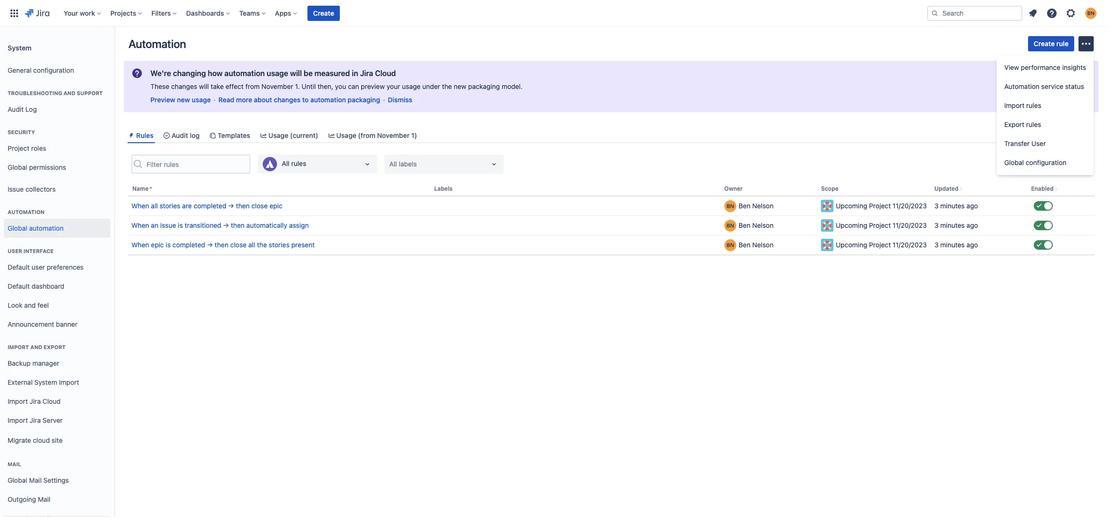 Task type: describe. For each thing, give the bounding box(es) containing it.
under
[[422, 82, 440, 90]]

all inside when epic is completed → then close all the stories present "link"
[[248, 241, 255, 249]]

3 minutes ago for when an issue is transitioned → then automatically assign
[[935, 221, 978, 230]]

stories inside "link"
[[269, 241, 290, 249]]

project for when an issue is transitioned → then automatically assign
[[869, 221, 891, 230]]

cloud inside the we're changing how automation usage will be measured in jira cloud these changes will take effect from november 1. until then, you can preview your usage under the new packaging model.
[[375, 69, 396, 78]]

in
[[352, 69, 358, 78]]

minutes for when epic is completed → then close all the stories present
[[941, 241, 965, 249]]

0 vertical spatial is
[[178, 221, 183, 230]]

create rule
[[1034, 40, 1069, 48]]

1 horizontal spatial changes
[[274, 96, 301, 104]]

0 vertical spatial close
[[251, 202, 268, 210]]

default user preferences
[[8, 263, 84, 271]]

banner containing your work
[[0, 0, 1108, 27]]

1 horizontal spatial november
[[377, 131, 410, 140]]

create rule button
[[1028, 36, 1075, 51]]

security group
[[4, 119, 110, 180]]

rules for export rules
[[1026, 120, 1042, 129]]

0 horizontal spatial usage
[[192, 96, 211, 104]]

usage for usage (current)
[[268, 131, 288, 140]]

tab list containing rules
[[124, 128, 1099, 143]]

11/20/2023 for when an issue is transitioned → then automatically assign
[[893, 221, 927, 230]]

close inside "link"
[[230, 241, 247, 249]]

audit for audit log
[[172, 131, 188, 140]]

collectors
[[25, 185, 56, 193]]

ben for when an issue is transitioned → then automatically assign
[[739, 221, 751, 230]]

preview new usage button
[[150, 95, 211, 105]]

new inside the we're changing how automation usage will be measured in jira cloud these changes will take effect from november 1. until then, you can preview your usage under the new packaging model.
[[454, 82, 467, 90]]

1.
[[295, 82, 300, 90]]

jira for server
[[30, 416, 41, 424]]

apps button
[[272, 5, 301, 21]]

ben nelson for when an issue is transitioned → then automatically assign
[[739, 221, 774, 230]]

Filter rules field
[[144, 156, 249, 173]]

default for default user preferences
[[8, 263, 30, 271]]

global configuration button
[[997, 153, 1094, 172]]

3 for when an issue is transitioned → then automatically assign
[[935, 221, 939, 230]]

all for all labels
[[389, 160, 397, 168]]

you
[[335, 82, 346, 90]]

rules for import rules
[[1027, 101, 1042, 110]]

service
[[1042, 82, 1064, 90]]

upcoming for when an issue is transitioned → then automatically assign
[[836, 221, 868, 230]]

11/20/2023 for when epic is completed → then close all the stories present
[[893, 241, 927, 249]]

mail group
[[4, 451, 110, 518]]

work
[[80, 9, 95, 17]]

when an issue is transitioned → then automatically assign link
[[131, 221, 309, 231]]

teams
[[239, 9, 260, 17]]

look and feel link
[[4, 296, 110, 315]]

be
[[304, 69, 313, 78]]

1 vertical spatial automation
[[310, 96, 346, 104]]

the inside "link"
[[257, 241, 267, 249]]

1 vertical spatial usage
[[402, 82, 421, 90]]

→ inside when epic is completed → then close all the stories present "link"
[[207, 241, 213, 249]]

backup manager link
[[4, 354, 110, 373]]

troubleshooting
[[8, 90, 62, 96]]

labels
[[399, 160, 417, 168]]

nelson for when an issue is transitioned → then automatically assign
[[753, 221, 774, 230]]

teams button
[[236, 5, 269, 21]]

transfer
[[1005, 140, 1030, 148]]

read
[[218, 96, 234, 104]]

nelson for when all stories are completed → then close epic
[[753, 202, 774, 210]]

import jira cloud
[[8, 397, 61, 405]]

automatically
[[246, 221, 287, 230]]

configuration for global configuration
[[1026, 159, 1067, 167]]

then,
[[318, 82, 333, 90]]

(from
[[358, 131, 375, 140]]

then for automatically
[[231, 221, 245, 230]]

take
[[211, 82, 224, 90]]

automation inside "group"
[[29, 224, 64, 232]]

owner
[[725, 185, 743, 192]]

global for global permissions
[[8, 163, 27, 171]]

then for close
[[236, 202, 250, 210]]

outgoing mail link
[[4, 490, 110, 509]]

banner
[[56, 320, 77, 328]]

audit log
[[172, 131, 200, 140]]

measured
[[315, 69, 350, 78]]

labels
[[434, 185, 453, 192]]

usage (from november 1) image
[[328, 132, 335, 139]]

automation inside button
[[1005, 82, 1040, 90]]

rules for all rules
[[291, 160, 306, 168]]

your
[[64, 9, 78, 17]]

status
[[1066, 82, 1084, 90]]

preferences
[[47, 263, 84, 271]]

import for import and export
[[8, 344, 29, 350]]

user
[[32, 263, 45, 271]]

0 vertical spatial completed
[[194, 202, 226, 210]]

look and feel
[[8, 301, 49, 309]]

enabled
[[1031, 185, 1054, 192]]

export
[[44, 344, 66, 350]]

preview
[[150, 96, 175, 104]]

read more about changes to automation packaging button
[[218, 95, 380, 105]]

ben nelson image
[[725, 200, 736, 212]]

(current)
[[290, 131, 318, 140]]

upcoming project 11/20/2023 for when an issue is transitioned → then automatically assign
[[836, 221, 927, 230]]

dismiss button
[[388, 95, 412, 105]]

general
[[8, 66, 32, 74]]

open image
[[488, 159, 500, 170]]

import rules
[[1005, 101, 1042, 110]]

upcoming for when epic is completed → then close all the stories present
[[836, 241, 868, 249]]

upcoming for when all stories are completed → then close epic
[[836, 202, 868, 210]]

epic inside when all stories are completed → then close epic link
[[270, 202, 283, 210]]

packaging inside the we're changing how automation usage will be measured in jira cloud these changes will take effect from november 1. until then, you can preview your usage under the new packaging model.
[[468, 82, 500, 90]]

issue
[[160, 221, 176, 230]]

minutes for when all stories are completed → then close epic
[[941, 202, 965, 210]]

settings
[[43, 476, 69, 484]]

user interface
[[8, 248, 54, 254]]

global permissions link
[[4, 158, 110, 177]]

from
[[245, 82, 260, 90]]

log
[[190, 131, 200, 140]]

actions image
[[1081, 38, 1092, 50]]

ago for when all stories are completed → then close epic
[[967, 202, 978, 210]]

create for create
[[313, 9, 334, 17]]

when all stories are completed → then close epic
[[131, 202, 283, 210]]

global for global configuration
[[1005, 159, 1024, 167]]

dashboards
[[186, 9, 224, 17]]

troubleshooting and support
[[8, 90, 103, 96]]

feel
[[38, 301, 49, 309]]

automation inside the we're changing how automation usage will be measured in jira cloud these changes will take effect from november 1. until then, you can preview your usage under the new packaging model.
[[224, 69, 265, 78]]

settings image
[[1066, 7, 1077, 19]]

global permissions
[[8, 163, 66, 171]]

ago for when epic is completed → then close all the stories present
[[967, 241, 978, 249]]

group containing view performance insights
[[997, 55, 1094, 175]]

all labels
[[389, 160, 417, 168]]

import jira cloud link
[[4, 392, 110, 411]]

all inside when all stories are completed → then close epic link
[[151, 202, 158, 210]]

create button
[[307, 5, 340, 21]]

dashboards button
[[183, 5, 234, 21]]

1 horizontal spatial automation
[[129, 37, 186, 50]]

import and export group
[[4, 334, 110, 454]]

default for default dashboard
[[8, 282, 30, 290]]

is inside "link"
[[166, 241, 171, 249]]

cloud inside "link"
[[43, 397, 61, 405]]

transitioned
[[185, 221, 221, 230]]

insights
[[1063, 63, 1086, 71]]

scope
[[821, 185, 839, 192]]

0 horizontal spatial packaging
[[348, 96, 380, 104]]

troubleshooting and support group
[[4, 80, 110, 122]]

global mail settings link
[[4, 471, 110, 490]]

import for import rules
[[1005, 101, 1025, 110]]

filters
[[151, 9, 171, 17]]

automation inside "group"
[[8, 209, 45, 215]]

project roles
[[8, 144, 46, 152]]

automation group
[[4, 199, 110, 241]]

assign
[[289, 221, 309, 230]]

transfer user button
[[997, 134, 1094, 153]]

apps
[[275, 9, 291, 17]]

all rules
[[282, 160, 306, 168]]

ago for when an issue is transitioned → then automatically assign
[[967, 221, 978, 230]]

when an issue is transitioned → then automatically assign
[[131, 221, 309, 230]]

filters button
[[149, 5, 180, 21]]

november inside the we're changing how automation usage will be measured in jira cloud these changes will take effect from november 1. until then, you can preview your usage under the new packaging model.
[[262, 82, 293, 90]]

epic inside when epic is completed → then close all the stories present "link"
[[151, 241, 164, 249]]

0 horizontal spatial system
[[8, 44, 31, 52]]

1 horizontal spatial will
[[290, 69, 302, 78]]



Task type: vqa. For each thing, say whether or not it's contained in the screenshot.
THE SELECT inside the Select The Star Icon Next To Your Queues To Add Them Here.
no



Task type: locate. For each thing, give the bounding box(es) containing it.
0 horizontal spatial create
[[313, 9, 334, 17]]

1 ben from the top
[[739, 202, 751, 210]]

2 ben from the top
[[739, 221, 751, 230]]

1 horizontal spatial packaging
[[468, 82, 500, 90]]

1 horizontal spatial configuration
[[1026, 159, 1067, 167]]

project inside 'security' group
[[8, 144, 29, 152]]

0 horizontal spatial epic
[[151, 241, 164, 249]]

automation up global automation
[[8, 209, 45, 215]]

2 vertical spatial then
[[215, 241, 229, 249]]

import and export
[[8, 344, 66, 350]]

then up when an issue is transitioned → then automatically assign
[[236, 202, 250, 210]]

import inside import rules 'button'
[[1005, 101, 1025, 110]]

2 vertical spatial automation
[[8, 209, 45, 215]]

these
[[150, 82, 169, 90]]

1 3 minutes ago from the top
[[935, 202, 978, 210]]

import down backup manager link
[[59, 378, 79, 386]]

1 usage from the left
[[268, 131, 288, 140]]

2 vertical spatial ben nelson
[[739, 241, 774, 249]]

export rules button
[[997, 115, 1094, 134]]

import up migrate
[[8, 416, 28, 424]]

user up global configuration on the top
[[1032, 140, 1046, 148]]

· left read
[[214, 96, 216, 104]]

completed down transitioned
[[173, 241, 205, 249]]

3 3 from the top
[[935, 241, 939, 249]]

will left be
[[290, 69, 302, 78]]

packaging
[[468, 82, 500, 90], [348, 96, 380, 104]]

3 upcoming project 11/20/2023 from the top
[[836, 241, 927, 249]]

usage right usage (from november 1) image
[[336, 131, 356, 140]]

0 vertical spatial audit
[[8, 105, 24, 113]]

2 default from the top
[[8, 282, 30, 290]]

0 vertical spatial stories
[[160, 202, 180, 210]]

appswitcher icon image
[[9, 7, 20, 19]]

1 · from the left
[[214, 96, 216, 104]]

external system import link
[[4, 373, 110, 392]]

1 ben nelson image from the top
[[725, 220, 736, 232]]

1 vertical spatial automation
[[1005, 82, 1040, 90]]

your work button
[[61, 5, 105, 21]]

1 horizontal spatial the
[[442, 82, 452, 90]]

2 horizontal spatial automation
[[1005, 82, 1040, 90]]

3 ben nelson from the top
[[739, 241, 774, 249]]

upcoming project 11/20/2023 for when all stories are completed → then close epic
[[836, 202, 927, 210]]

all up an
[[151, 202, 158, 210]]

primary element
[[6, 0, 927, 26]]

1 vertical spatial cloud
[[43, 397, 61, 405]]

1 vertical spatial default
[[8, 282, 30, 290]]

1 vertical spatial mail
[[29, 476, 42, 484]]

when epic is completed → then close all the stories present link
[[131, 241, 315, 250]]

global up 'user interface'
[[8, 224, 27, 232]]

ben nelson image
[[725, 220, 736, 232], [725, 239, 736, 251]]

0 horizontal spatial usage
[[268, 131, 288, 140]]

default dashboard
[[8, 282, 64, 290]]

close down when an issue is transitioned → then automatically assign link
[[230, 241, 247, 249]]

all for all rules
[[282, 160, 290, 168]]

0 horizontal spatial new
[[177, 96, 190, 104]]

jira image
[[25, 7, 49, 19], [25, 7, 49, 19]]

ben nelson image for when epic is completed → then close all the stories present
[[725, 239, 736, 251]]

new
[[454, 82, 467, 90], [177, 96, 190, 104]]

1 vertical spatial upcoming project 11/20/2023
[[836, 221, 927, 230]]

usage up dismiss
[[402, 82, 421, 90]]

0 vertical spatial epic
[[270, 202, 283, 210]]

the down automatically
[[257, 241, 267, 249]]

3 11/20/2023 from the top
[[893, 241, 927, 249]]

0 vertical spatial cloud
[[375, 69, 396, 78]]

performance
[[1021, 63, 1061, 71]]

announcement banner
[[8, 320, 77, 328]]

is right issue
[[178, 221, 183, 230]]

completed up transitioned
[[194, 202, 226, 210]]

rules inside 'button'
[[1027, 101, 1042, 110]]

project for when epic is completed → then close all the stories present
[[869, 241, 891, 249]]

2 upcoming from the top
[[836, 221, 868, 230]]

ben nelson image for when an issue is transitioned → then automatically assign
[[725, 220, 736, 232]]

automation down then,
[[310, 96, 346, 104]]

tab list
[[124, 128, 1099, 143]]

mail for outgoing
[[38, 495, 50, 504]]

global for global automation
[[8, 224, 27, 232]]

0 vertical spatial 3
[[935, 202, 939, 210]]

templates image
[[209, 132, 217, 139]]

0 horizontal spatial close
[[230, 241, 247, 249]]

external system import
[[8, 378, 79, 386]]

log
[[25, 105, 37, 113]]

mail for global
[[29, 476, 42, 484]]

the inside the we're changing how automation usage will be measured in jira cloud these changes will take effect from november 1. until then, you can preview your usage under the new packaging model.
[[442, 82, 452, 90]]

2 horizontal spatial usage
[[402, 82, 421, 90]]

project
[[8, 144, 29, 152], [869, 202, 891, 210], [869, 221, 891, 230], [869, 241, 891, 249]]

1 horizontal spatial epic
[[270, 202, 283, 210]]

0 horizontal spatial automation
[[8, 209, 45, 215]]

0 vertical spatial packaging
[[468, 82, 500, 90]]

audit
[[8, 105, 24, 113], [172, 131, 188, 140]]

1 11/20/2023 from the top
[[893, 202, 927, 210]]

1 vertical spatial the
[[257, 241, 267, 249]]

group
[[997, 55, 1094, 175]]

0 vertical spatial →
[[228, 202, 234, 210]]

audit inside troubleshooting and support group
[[8, 105, 24, 113]]

backup manager
[[8, 359, 59, 367]]

project roles link
[[4, 139, 110, 158]]

1 vertical spatial system
[[34, 378, 57, 386]]

usage (from november 1)
[[336, 131, 417, 140]]

name
[[132, 185, 149, 192]]

2 vertical spatial usage
[[192, 96, 211, 104]]

1 default from the top
[[8, 263, 30, 271]]

export
[[1005, 120, 1025, 129]]

transfer user
[[1005, 140, 1046, 148]]

1 upcoming from the top
[[836, 202, 868, 210]]

then down when an issue is transitioned → then automatically assign link
[[215, 241, 229, 249]]

and for troubleshooting
[[64, 90, 75, 96]]

usage
[[267, 69, 288, 78], [402, 82, 421, 90], [192, 96, 211, 104]]

default left the user
[[8, 263, 30, 271]]

name button
[[128, 182, 431, 196]]

the
[[442, 82, 452, 90], [257, 241, 267, 249]]

november
[[262, 82, 293, 90], [377, 131, 410, 140]]

user interface group
[[4, 238, 110, 337]]

create inside primary element
[[313, 9, 334, 17]]

projects
[[110, 9, 136, 17]]

1 horizontal spatial new
[[454, 82, 467, 90]]

1 horizontal spatial all
[[248, 241, 255, 249]]

user inside "group"
[[8, 248, 22, 254]]

audit log image
[[163, 132, 171, 139]]

global inside global permissions link
[[8, 163, 27, 171]]

0 horizontal spatial user
[[8, 248, 22, 254]]

3 minutes ago for when epic is completed → then close all the stories present
[[935, 241, 978, 249]]

jira inside "link"
[[30, 397, 41, 405]]

your work
[[64, 9, 95, 17]]

1 vertical spatial audit
[[172, 131, 188, 140]]

import up "backup" at the left bottom
[[8, 344, 29, 350]]

new right "preview"
[[177, 96, 190, 104]]

global inside global mail settings link
[[8, 476, 27, 484]]

and up backup manager
[[30, 344, 42, 350]]

configuration up troubleshooting and support
[[33, 66, 74, 74]]

→ for completed
[[228, 202, 234, 210]]

0 horizontal spatial all
[[282, 160, 290, 168]]

1 upcoming project 11/20/2023 from the top
[[836, 202, 927, 210]]

1 vertical spatial and
[[24, 301, 36, 309]]

announcement
[[8, 320, 54, 328]]

import for import jira cloud
[[8, 397, 28, 405]]

0 horizontal spatial is
[[166, 241, 171, 249]]

1 horizontal spatial automation
[[224, 69, 265, 78]]

system up general
[[8, 44, 31, 52]]

rules down automation service status
[[1027, 101, 1042, 110]]

november up preview new usage · read more about changes to automation packaging · dismiss
[[262, 82, 293, 90]]

1 vertical spatial stories
[[269, 241, 290, 249]]

completed
[[194, 202, 226, 210], [173, 241, 205, 249]]

0 vertical spatial changes
[[171, 82, 197, 90]]

announcement banner link
[[4, 315, 110, 334]]

0 vertical spatial minutes
[[941, 202, 965, 210]]

completed inside "link"
[[173, 241, 205, 249]]

ben nelson for when all stories are completed → then close epic
[[739, 202, 774, 210]]

2 minutes from the top
[[941, 221, 965, 230]]

jira right in
[[360, 69, 373, 78]]

and left support in the left of the page
[[64, 90, 75, 96]]

1 vertical spatial ben
[[739, 221, 751, 230]]

create for create rule
[[1034, 40, 1055, 48]]

search image
[[931, 9, 939, 17]]

jira left server
[[30, 416, 41, 424]]

rules
[[1027, 101, 1042, 110], [1026, 120, 1042, 129], [291, 160, 306, 168]]

1 3 from the top
[[935, 202, 939, 210]]

→ inside when all stories are completed → then close epic link
[[228, 202, 234, 210]]

when for when an issue is transitioned → then automatically assign
[[131, 221, 149, 230]]

close up automatically
[[251, 202, 268, 210]]

·
[[214, 96, 216, 104], [383, 96, 385, 104]]

0 vertical spatial rules
[[1027, 101, 1042, 110]]

will left the 'take'
[[199, 82, 209, 90]]

we're
[[150, 69, 171, 78]]

packaging left model.
[[468, 82, 500, 90]]

0 vertical spatial when
[[131, 202, 149, 210]]

nelson
[[753, 202, 774, 210], [753, 221, 774, 230], [753, 241, 774, 249]]

an
[[151, 221, 158, 230]]

3 3 minutes ago from the top
[[935, 241, 978, 249]]

1 horizontal spatial system
[[34, 378, 57, 386]]

when inside "link"
[[131, 241, 149, 249]]

2 11/20/2023 from the top
[[893, 221, 927, 230]]

automation up we're
[[129, 37, 186, 50]]

view performance insights
[[1005, 63, 1086, 71]]

import inside external system import link
[[59, 378, 79, 386]]

projects button
[[107, 5, 146, 21]]

model.
[[502, 82, 523, 90]]

general configuration
[[8, 66, 74, 74]]

cloud
[[375, 69, 396, 78], [43, 397, 61, 405]]

3 upcoming from the top
[[836, 241, 868, 249]]

1 vertical spatial 11/20/2023
[[893, 221, 927, 230]]

audit inside tab list
[[172, 131, 188, 140]]

1 horizontal spatial usage
[[267, 69, 288, 78]]

are
[[182, 202, 192, 210]]

templates
[[218, 131, 250, 140]]

0 vertical spatial mail
[[8, 461, 21, 468]]

mail down migrate
[[8, 461, 21, 468]]

automation up interface
[[29, 224, 64, 232]]

usage right usage (current) icon
[[268, 131, 288, 140]]

all left labels
[[389, 160, 397, 168]]

2 ben nelson image from the top
[[725, 239, 736, 251]]

epic down an
[[151, 241, 164, 249]]

2 vertical spatial 11/20/2023
[[893, 241, 927, 249]]

system inside import and export group
[[34, 378, 57, 386]]

3 minutes ago for when all stories are completed → then close epic
[[935, 202, 978, 210]]

audit right audit log image
[[172, 131, 188, 140]]

3
[[935, 202, 939, 210], [935, 221, 939, 230], [935, 241, 939, 249]]

import rules button
[[997, 96, 1094, 115]]

ben nelson for when epic is completed → then close all the stories present
[[739, 241, 774, 249]]

all up name button
[[282, 160, 290, 168]]

usage for usage (from november 1)
[[336, 131, 356, 140]]

issue
[[8, 185, 24, 193]]

automation up from
[[224, 69, 265, 78]]

1 ago from the top
[[967, 202, 978, 210]]

configuration inside button
[[1026, 159, 1067, 167]]

· left dismiss
[[383, 96, 385, 104]]

global automation
[[8, 224, 64, 232]]

is down issue
[[166, 241, 171, 249]]

packaging down preview
[[348, 96, 380, 104]]

interface
[[24, 248, 54, 254]]

rules down (current) in the left top of the page
[[291, 160, 306, 168]]

usage down the 'take'
[[192, 96, 211, 104]]

3 for when all stories are completed → then close epic
[[935, 202, 939, 210]]

1 horizontal spatial stories
[[269, 241, 290, 249]]

and for import
[[30, 344, 42, 350]]

3 when from the top
[[131, 241, 149, 249]]

1 when from the top
[[131, 202, 149, 210]]

new right under
[[454, 82, 467, 90]]

epic down name button
[[270, 202, 283, 210]]

ben for when all stories are completed → then close epic
[[739, 202, 751, 210]]

→ inside when an issue is transitioned → then automatically assign link
[[223, 221, 229, 230]]

2 vertical spatial and
[[30, 344, 42, 350]]

0 horizontal spatial changes
[[171, 82, 197, 90]]

jira for cloud
[[30, 397, 41, 405]]

2 upcoming project 11/20/2023 from the top
[[836, 221, 927, 230]]

2 vertical spatial 3
[[935, 241, 939, 249]]

1 minutes from the top
[[941, 202, 965, 210]]

2 · from the left
[[383, 96, 385, 104]]

rules right export
[[1026, 120, 1042, 129]]

import down external
[[8, 397, 28, 405]]

2 vertical spatial mail
[[38, 495, 50, 504]]

stories down automatically
[[269, 241, 290, 249]]

2 3 from the top
[[935, 221, 939, 230]]

11/20/2023 for when all stories are completed → then close epic
[[893, 202, 927, 210]]

2 when from the top
[[131, 221, 149, 230]]

project for when all stories are completed → then close epic
[[869, 202, 891, 210]]

0 vertical spatial user
[[1032, 140, 1046, 148]]

global up outgoing
[[8, 476, 27, 484]]

when all stories are completed → then close epic link
[[131, 201, 283, 211]]

global down transfer
[[1005, 159, 1024, 167]]

cloud up your
[[375, 69, 396, 78]]

3 ago from the top
[[967, 241, 978, 249]]

0 vertical spatial ago
[[967, 202, 978, 210]]

0 horizontal spatial the
[[257, 241, 267, 249]]

changes inside the we're changing how automation usage will be measured in jira cloud these changes will take effect from november 1. until then, you can preview your usage under the new packaging model.
[[171, 82, 197, 90]]

1 vertical spatial then
[[231, 221, 245, 230]]

2 usage from the left
[[336, 131, 356, 140]]

0 vertical spatial automation
[[224, 69, 265, 78]]

3 for when epic is completed → then close all the stories present
[[935, 241, 939, 249]]

your profile and settings image
[[1086, 7, 1097, 19]]

Search field
[[927, 5, 1023, 21]]

global down project roles
[[8, 163, 27, 171]]

1 vertical spatial configuration
[[1026, 159, 1067, 167]]

2 vertical spatial ago
[[967, 241, 978, 249]]

1 vertical spatial ago
[[967, 221, 978, 230]]

how
[[208, 69, 223, 78]]

1 vertical spatial new
[[177, 96, 190, 104]]

0 vertical spatial automation
[[129, 37, 186, 50]]

general configuration link
[[4, 61, 110, 80]]

→ up when an issue is transitioned → then automatically assign
[[228, 202, 234, 210]]

then inside "link"
[[215, 241, 229, 249]]

0 vertical spatial and
[[64, 90, 75, 96]]

november left 1)
[[377, 131, 410, 140]]

upcoming project 11/20/2023 for when epic is completed → then close all the stories present
[[836, 241, 927, 249]]

1 horizontal spatial user
[[1032, 140, 1046, 148]]

0 vertical spatial usage
[[267, 69, 288, 78]]

view performance insights button
[[997, 58, 1094, 77]]

global inside global configuration button
[[1005, 159, 1024, 167]]

stories left are
[[160, 202, 180, 210]]

migrate
[[8, 436, 31, 444]]

usage up preview new usage · read more about changes to automation packaging · dismiss
[[267, 69, 288, 78]]

import up export
[[1005, 101, 1025, 110]]

1 horizontal spatial audit
[[172, 131, 188, 140]]

→ for transitioned
[[223, 221, 229, 230]]

system down manager
[[34, 378, 57, 386]]

2 3 minutes ago from the top
[[935, 221, 978, 230]]

import inside import jira cloud "link"
[[8, 397, 28, 405]]

1 vertical spatial nelson
[[753, 221, 774, 230]]

0 vertical spatial the
[[442, 82, 452, 90]]

0 vertical spatial then
[[236, 202, 250, 210]]

user left interface
[[8, 248, 22, 254]]

rules image
[[128, 132, 135, 139]]

2 ago from the top
[[967, 221, 978, 230]]

global inside global automation link
[[8, 224, 27, 232]]

roles
[[31, 144, 46, 152]]

1 vertical spatial user
[[8, 248, 22, 254]]

audit log
[[8, 105, 37, 113]]

ben for when epic is completed → then close all the stories present
[[739, 241, 751, 249]]

3 nelson from the top
[[753, 241, 774, 249]]

1 vertical spatial 3
[[935, 221, 939, 230]]

banner
[[0, 0, 1108, 27]]

0 horizontal spatial automation
[[29, 224, 64, 232]]

dashboard
[[32, 282, 64, 290]]

1 vertical spatial jira
[[30, 397, 41, 405]]

0 vertical spatial all
[[151, 202, 158, 210]]

1 ben nelson from the top
[[739, 202, 774, 210]]

when for when epic is completed → then close all the stories present
[[131, 241, 149, 249]]

we're changing how automation usage will be measured in jira cloud these changes will take effect from november 1. until then, you can preview your usage under the new packaging model.
[[150, 69, 523, 90]]

2 vertical spatial when
[[131, 241, 149, 249]]

export rules
[[1005, 120, 1042, 129]]

to
[[302, 96, 309, 104]]

usage
[[268, 131, 288, 140], [336, 131, 356, 140]]

and for look
[[24, 301, 36, 309]]

and
[[64, 90, 75, 96], [24, 301, 36, 309], [30, 344, 42, 350]]

nelson for when epic is completed → then close all the stories present
[[753, 241, 774, 249]]

default dashboard link
[[4, 277, 110, 296]]

create right apps dropdown button
[[313, 9, 334, 17]]

0 vertical spatial 3 minutes ago
[[935, 202, 978, 210]]

configuration
[[33, 66, 74, 74], [1026, 159, 1067, 167]]

configuration for general configuration
[[33, 66, 74, 74]]

→ down transitioned
[[207, 241, 213, 249]]

0 horizontal spatial cloud
[[43, 397, 61, 405]]

0 vertical spatial default
[[8, 263, 30, 271]]

1 vertical spatial when
[[131, 221, 149, 230]]

2 nelson from the top
[[753, 221, 774, 230]]

2 ben nelson from the top
[[739, 221, 774, 230]]

rules
[[136, 131, 154, 140]]

open image
[[362, 159, 373, 170]]

issue collectors link
[[4, 180, 110, 199]]

3 minutes from the top
[[941, 241, 965, 249]]

configuration down 'transfer user' button
[[1026, 159, 1067, 167]]

0 vertical spatial ben nelson image
[[725, 220, 736, 232]]

your
[[387, 82, 400, 90]]

usage (current)
[[268, 131, 318, 140]]

1 vertical spatial packaging
[[348, 96, 380, 104]]

help image
[[1046, 7, 1058, 19]]

audit for audit log
[[8, 105, 24, 113]]

import
[[1005, 101, 1025, 110], [8, 344, 29, 350], [59, 378, 79, 386], [8, 397, 28, 405], [8, 416, 28, 424]]

global for global mail settings
[[8, 476, 27, 484]]

1 vertical spatial create
[[1034, 40, 1055, 48]]

0 vertical spatial configuration
[[33, 66, 74, 74]]

minutes for when an issue is transitioned → then automatically assign
[[941, 221, 965, 230]]

can
[[348, 82, 359, 90]]

jira up import jira server
[[30, 397, 41, 405]]

cloud
[[33, 436, 50, 444]]

mail up outgoing mail
[[29, 476, 42, 484]]

0 vertical spatial ben
[[739, 202, 751, 210]]

mail down global mail settings
[[38, 495, 50, 504]]

0 horizontal spatial will
[[199, 82, 209, 90]]

create left 'rule'
[[1034, 40, 1055, 48]]

0 horizontal spatial configuration
[[33, 66, 74, 74]]

1 vertical spatial ben nelson
[[739, 221, 774, 230]]

default up look
[[8, 282, 30, 290]]

→ up the when epic is completed → then close all the stories present
[[223, 221, 229, 230]]

1 horizontal spatial close
[[251, 202, 268, 210]]

and inside user interface "group"
[[24, 301, 36, 309]]

1 nelson from the top
[[753, 202, 774, 210]]

1 vertical spatial close
[[230, 241, 247, 249]]

notifications image
[[1027, 7, 1039, 19]]

user inside button
[[1032, 140, 1046, 148]]

the right under
[[442, 82, 452, 90]]

0 horizontal spatial ·
[[214, 96, 216, 104]]

migrate cloud site link
[[4, 430, 110, 451]]

automation service status
[[1005, 82, 1084, 90]]

and left "feel"
[[24, 301, 36, 309]]

changes up preview new usage button
[[171, 82, 197, 90]]

0 vertical spatial upcoming project 11/20/2023
[[836, 202, 927, 210]]

effect
[[226, 82, 244, 90]]

rule
[[1057, 40, 1069, 48]]

cloud up server
[[43, 397, 61, 405]]

ben
[[739, 202, 751, 210], [739, 221, 751, 230], [739, 241, 751, 249]]

jira inside the we're changing how automation usage will be measured in jira cloud these changes will take effect from november 1. until then, you can preview your usage under the new packaging model.
[[360, 69, 373, 78]]

import for import jira server
[[8, 416, 28, 424]]

audit left log
[[8, 105, 24, 113]]

global automation link
[[4, 219, 110, 238]]

when for when all stories are completed → then close epic
[[131, 202, 149, 210]]

automation up import rules
[[1005, 82, 1040, 90]]

default inside "link"
[[8, 263, 30, 271]]

import inside import jira server link
[[8, 416, 28, 424]]

3 ben from the top
[[739, 241, 751, 249]]

enabled button
[[1028, 182, 1076, 196]]

all down automatically
[[248, 241, 255, 249]]

then up the when epic is completed → then close all the stories present
[[231, 221, 245, 230]]

0 horizontal spatial november
[[262, 82, 293, 90]]

changes down 1.
[[274, 96, 301, 104]]

1 vertical spatial will
[[199, 82, 209, 90]]

rules inside button
[[1026, 120, 1042, 129]]

usage (current) image
[[260, 132, 267, 139]]

server
[[43, 416, 63, 424]]

sidebar navigation image
[[104, 38, 125, 57]]

upcoming project 11/20/2023
[[836, 202, 927, 210], [836, 221, 927, 230], [836, 241, 927, 249]]

more
[[236, 96, 252, 104]]



